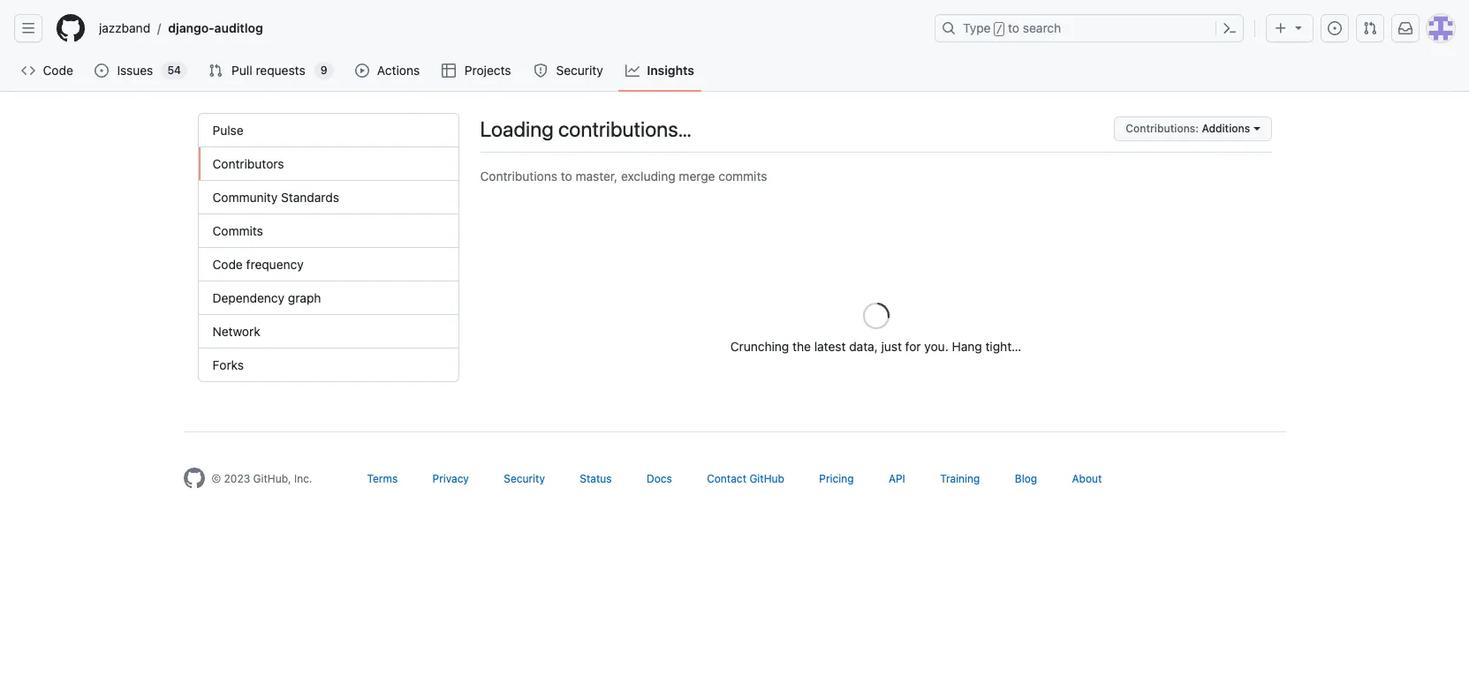 Task type: describe. For each thing, give the bounding box(es) containing it.
contributions: additions
[[1126, 122, 1250, 135]]

graph image
[[626, 64, 640, 78]]

requests
[[256, 63, 305, 78]]

0 vertical spatial security
[[556, 63, 603, 78]]

network link
[[198, 315, 458, 349]]

django-auditlog link
[[161, 14, 270, 42]]

homepage image
[[183, 468, 205, 489]]

code for code frequency
[[212, 257, 243, 272]]

for
[[905, 339, 921, 354]]

master,
[[576, 169, 618, 184]]

dependency
[[212, 291, 285, 306]]

graph
[[288, 291, 321, 306]]

9
[[320, 64, 327, 77]]

inc.
[[294, 473, 312, 486]]

contact github link
[[707, 473, 784, 486]]

pull
[[232, 63, 252, 78]]

tight…
[[985, 339, 1021, 354]]

about link
[[1072, 473, 1102, 486]]

api
[[889, 473, 905, 486]]

dependency graph link
[[198, 282, 458, 315]]

code frequency link
[[198, 248, 458, 282]]

commits
[[718, 169, 767, 184]]

docs
[[647, 473, 672, 486]]

github
[[749, 473, 784, 486]]

crunching
[[730, 339, 789, 354]]

forks
[[212, 358, 244, 373]]

© 2023 github, inc.
[[212, 473, 312, 486]]

2023
[[224, 473, 250, 486]]

forks link
[[198, 349, 458, 382]]

terms link
[[367, 473, 398, 486]]

about
[[1072, 473, 1102, 486]]

code frequency
[[212, 257, 304, 272]]

training link
[[940, 473, 980, 486]]

git pull request image for issue opened image
[[1363, 21, 1377, 35]]

blog
[[1015, 473, 1037, 486]]

/ for jazzband
[[157, 21, 161, 36]]

frequency
[[246, 257, 304, 272]]

code link
[[14, 57, 81, 84]]

issue opened image
[[95, 64, 109, 78]]

actions
[[377, 63, 420, 78]]

1 horizontal spatial to
[[1008, 20, 1020, 35]]

homepage image
[[57, 14, 85, 42]]

pulse
[[212, 123, 244, 138]]

triangle down image
[[1292, 20, 1306, 34]]

jazzband link
[[92, 14, 157, 42]]

auditlog
[[214, 20, 263, 35]]

django-
[[168, 20, 214, 35]]

pull requests
[[232, 63, 305, 78]]

privacy link
[[433, 473, 469, 486]]

contributions to master, excluding merge commits
[[480, 169, 767, 184]]

contact
[[707, 473, 747, 486]]

contributors link
[[198, 148, 458, 181]]

hang
[[952, 339, 982, 354]]

training
[[940, 473, 980, 486]]

1 vertical spatial to
[[561, 169, 572, 184]]

notifications image
[[1398, 21, 1413, 35]]

jazzband / django-auditlog
[[99, 20, 263, 36]]

privacy
[[433, 473, 469, 486]]

54
[[167, 64, 181, 77]]



Task type: locate. For each thing, give the bounding box(es) containing it.
/ left django-
[[157, 21, 161, 36]]

commits link
[[198, 215, 458, 248]]

list
[[92, 14, 924, 42]]

excluding
[[621, 169, 676, 184]]

crunching the latest data, just for you. hang tight…
[[730, 339, 1021, 354]]

play image
[[355, 64, 369, 78]]

1 vertical spatial security link
[[504, 473, 545, 486]]

insights element
[[197, 113, 459, 383]]

git pull request image left the pull
[[209, 64, 223, 78]]

issues
[[117, 63, 153, 78]]

command palette image
[[1223, 21, 1237, 35]]

pricing
[[819, 473, 854, 486]]

0 horizontal spatial to
[[561, 169, 572, 184]]

shield image
[[534, 64, 548, 78]]

1 horizontal spatial security
[[556, 63, 603, 78]]

0 vertical spatial code
[[43, 63, 73, 78]]

search
[[1023, 20, 1061, 35]]

/ inside 'type / to search'
[[996, 23, 1003, 35]]

code right code icon
[[43, 63, 73, 78]]

security link up loading contributions…
[[527, 57, 612, 84]]

0 vertical spatial git pull request image
[[1363, 21, 1377, 35]]

contributors
[[212, 156, 284, 171]]

pricing link
[[819, 473, 854, 486]]

additions
[[1202, 122, 1250, 135]]

jazzband
[[99, 20, 150, 35]]

0 horizontal spatial git pull request image
[[209, 64, 223, 78]]

list containing jazzband
[[92, 14, 924, 42]]

git pull request image left notifications image
[[1363, 21, 1377, 35]]

git pull request image
[[1363, 21, 1377, 35], [209, 64, 223, 78]]

contributions…
[[558, 117, 692, 141]]

github,
[[253, 473, 291, 486]]

0 horizontal spatial code
[[43, 63, 73, 78]]

contributions:
[[1126, 122, 1199, 135]]

1 vertical spatial security
[[504, 473, 545, 486]]

type / to search
[[963, 20, 1061, 35]]

just
[[881, 339, 902, 354]]

loading contributions…
[[480, 117, 692, 141]]

/ inside the jazzband / django-auditlog
[[157, 21, 161, 36]]

network
[[212, 324, 260, 339]]

1 vertical spatial git pull request image
[[209, 64, 223, 78]]

git pull request image for issue opened icon
[[209, 64, 223, 78]]

data,
[[849, 339, 878, 354]]

dependency graph
[[212, 291, 321, 306]]

code image
[[21, 64, 35, 78]]

terms
[[367, 473, 398, 486]]

plus image
[[1274, 21, 1288, 35]]

community standards
[[212, 190, 339, 205]]

projects
[[465, 63, 511, 78]]

table image
[[442, 64, 456, 78]]

security link
[[527, 57, 612, 84], [504, 473, 545, 486]]

©
[[212, 473, 221, 486]]

1 horizontal spatial git pull request image
[[1363, 21, 1377, 35]]

latest
[[814, 339, 846, 354]]

contributions
[[480, 169, 557, 184]]

loading
[[480, 117, 554, 141]]

to left search
[[1008, 20, 1020, 35]]

security right shield icon
[[556, 63, 603, 78]]

standards
[[281, 190, 339, 205]]

0 horizontal spatial security
[[504, 473, 545, 486]]

code
[[43, 63, 73, 78], [212, 257, 243, 272]]

code for code
[[43, 63, 73, 78]]

/
[[157, 21, 161, 36], [996, 23, 1003, 35]]

the
[[792, 339, 811, 354]]

security
[[556, 63, 603, 78], [504, 473, 545, 486]]

1 horizontal spatial code
[[212, 257, 243, 272]]

docs link
[[647, 473, 672, 486]]

insights
[[647, 63, 694, 78]]

security left status
[[504, 473, 545, 486]]

/ right type
[[996, 23, 1003, 35]]

blog link
[[1015, 473, 1037, 486]]

to left master,
[[561, 169, 572, 184]]

code down commits at the top left of page
[[212, 257, 243, 272]]

merge
[[679, 169, 715, 184]]

code inside insights element
[[212, 257, 243, 272]]

0 horizontal spatial /
[[157, 21, 161, 36]]

security link left status
[[504, 473, 545, 486]]

pulse link
[[198, 114, 458, 148]]

/ for type
[[996, 23, 1003, 35]]

status
[[580, 473, 612, 486]]

1 horizontal spatial /
[[996, 23, 1003, 35]]

type
[[963, 20, 991, 35]]

contact github
[[707, 473, 784, 486]]

commits
[[212, 224, 263, 239]]

actions link
[[348, 57, 428, 84]]

status link
[[580, 473, 612, 486]]

issue opened image
[[1328, 21, 1342, 35]]

to
[[1008, 20, 1020, 35], [561, 169, 572, 184]]

0 vertical spatial to
[[1008, 20, 1020, 35]]

you.
[[924, 339, 949, 354]]

0 vertical spatial security link
[[527, 57, 612, 84]]

community
[[212, 190, 278, 205]]

insights link
[[619, 57, 701, 84]]

1 vertical spatial code
[[212, 257, 243, 272]]

api link
[[889, 473, 905, 486]]

projects link
[[435, 57, 519, 84]]

community standards link
[[198, 181, 458, 215]]



Task type: vqa. For each thing, say whether or not it's contained in the screenshot.
Additions
yes



